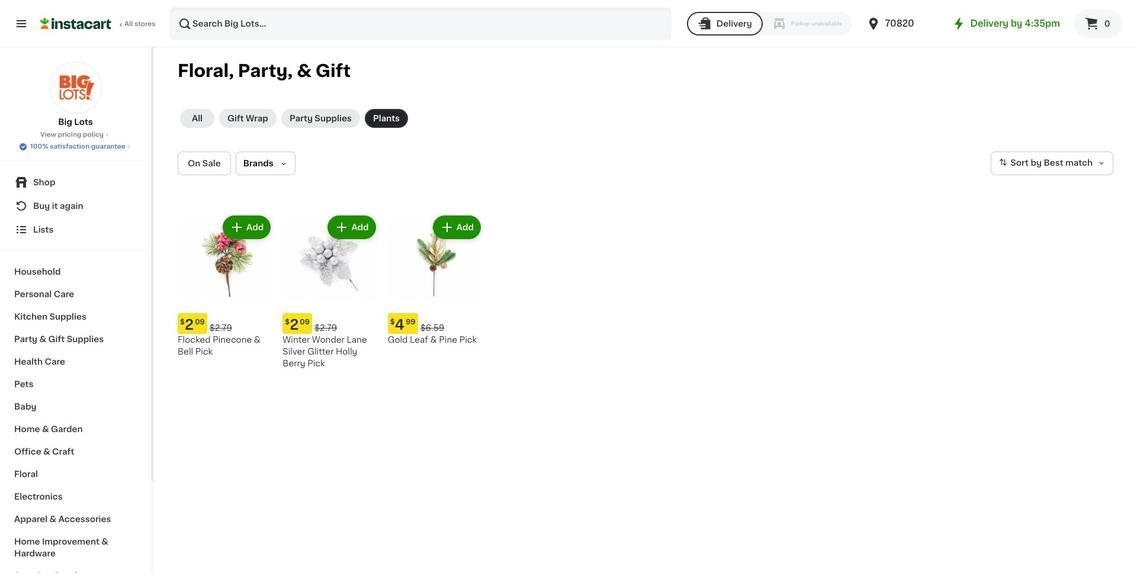 Task type: vqa. For each thing, say whether or not it's contained in the screenshot.
Health
yes



Task type: locate. For each thing, give the bounding box(es) containing it.
product group
[[178, 213, 273, 358], [283, 213, 378, 370], [388, 213, 483, 346]]

2 for $ 2 09 $2.79 winter wonder lane silver glitter holly berry pick
[[290, 318, 299, 332]]

1 horizontal spatial add
[[351, 223, 369, 232]]

home improvement & hardware
[[14, 538, 108, 558]]

1 vertical spatial party
[[14, 335, 37, 343]]

0 horizontal spatial 09
[[195, 319, 205, 326]]

09 inside $ 2 09 $2.79 winter wonder lane silver glitter holly berry pick
[[300, 319, 310, 326]]

household
[[14, 268, 61, 276]]

$2.79 for $ 2 09 $2.79 winter wonder lane silver glitter holly berry pick
[[315, 324, 337, 332]]

again
[[60, 202, 83, 210]]

gift wrap link
[[219, 109, 276, 128]]

kitchen
[[14, 313, 47, 321]]

all link
[[180, 109, 214, 128]]

&
[[297, 62, 312, 79], [39, 335, 46, 343], [254, 336, 261, 344], [430, 336, 437, 344], [42, 425, 49, 434], [43, 448, 50, 456], [50, 515, 56, 524], [101, 538, 108, 546]]

stores
[[134, 21, 156, 27]]

0 vertical spatial care
[[54, 290, 74, 298]]

hardware
[[14, 550, 56, 558]]

2 vertical spatial gift
[[48, 335, 65, 343]]

sort by
[[1010, 159, 1042, 167]]

gift down "kitchen supplies"
[[48, 335, 65, 343]]

sale
[[202, 159, 221, 168]]

0 horizontal spatial delivery
[[716, 20, 752, 28]]

0 horizontal spatial party
[[14, 335, 37, 343]]

$ inside $ 2 09 $2.79 flocked pinecone & bell pick
[[180, 319, 185, 326]]

satisfaction
[[50, 143, 90, 150]]

add button for $ 2 09 $2.79 flocked pinecone & bell pick
[[224, 217, 270, 238]]

pets link
[[7, 373, 144, 396]]

0 horizontal spatial add
[[246, 223, 264, 232]]

09 up winter on the left bottom of page
[[300, 319, 310, 326]]

& left "craft"
[[43, 448, 50, 456]]

all for all
[[192, 114, 203, 123]]

1 $2.09 original price: $2.79 element from the left
[[178, 313, 273, 334]]

care for health care
[[45, 358, 65, 366]]

plants link
[[365, 109, 408, 128]]

floral
[[14, 470, 38, 479]]

household link
[[7, 261, 144, 283]]

Best match Sort by field
[[991, 152, 1113, 175]]

delivery button
[[687, 12, 763, 36]]

by inside best match sort by field
[[1031, 159, 1042, 167]]

pick right pine
[[459, 336, 477, 344]]

1 horizontal spatial gift
[[227, 114, 244, 123]]

$2.09 original price: $2.79 element up 'wonder'
[[283, 313, 378, 334]]

home up hardware
[[14, 538, 40, 546]]

& inside the home improvement & hardware
[[101, 538, 108, 546]]

4
[[395, 318, 405, 332]]

home inside 'link'
[[14, 425, 40, 434]]

1 product group from the left
[[178, 213, 273, 358]]

pick inside $ 2 09 $2.79 winter wonder lane silver glitter holly berry pick
[[307, 360, 325, 368]]

home inside the home improvement & hardware
[[14, 538, 40, 546]]

0 vertical spatial by
[[1011, 19, 1022, 28]]

pick down flocked
[[195, 348, 213, 356]]

$ 2 09 $2.79 flocked pinecone & bell pick
[[178, 318, 261, 356]]

& right pinecone
[[254, 336, 261, 344]]

1 2 from the left
[[185, 318, 194, 332]]

care down party & gift supplies
[[45, 358, 65, 366]]

all stores
[[124, 21, 156, 27]]

2 up winter on the left bottom of page
[[290, 318, 299, 332]]

$2.79 up 'wonder'
[[315, 324, 337, 332]]

1 home from the top
[[14, 425, 40, 434]]

& down accessories on the bottom left of page
[[101, 538, 108, 546]]

$2.09 original price: $2.79 element up pinecone
[[178, 313, 273, 334]]

add for $ 2 09 $2.79 flocked pinecone & bell pick
[[246, 223, 264, 232]]

personal
[[14, 290, 52, 298]]

supplies left plants
[[315, 114, 352, 123]]

0 horizontal spatial by
[[1011, 19, 1022, 28]]

Search field
[[171, 8, 670, 39]]

None search field
[[169, 7, 671, 40]]

$ up flocked
[[180, 319, 185, 326]]

berry
[[283, 360, 305, 368]]

delivery by 4:35pm link
[[951, 17, 1060, 31]]

party right wrap
[[290, 114, 313, 123]]

party up health
[[14, 335, 37, 343]]

$2.79 inside $ 2 09 $2.79 flocked pinecone & bell pick
[[210, 324, 232, 332]]

09 inside $ 2 09 $2.79 flocked pinecone & bell pick
[[195, 319, 205, 326]]

delivery
[[970, 19, 1009, 28], [716, 20, 752, 28]]

0 horizontal spatial add button
[[224, 217, 270, 238]]

2 home from the top
[[14, 538, 40, 546]]

0 vertical spatial home
[[14, 425, 40, 434]]

1 vertical spatial care
[[45, 358, 65, 366]]

3 add from the left
[[456, 223, 474, 232]]

best
[[1044, 159, 1063, 167]]

best match
[[1044, 159, 1093, 167]]

$ for $ 2 09 $2.79 flocked pinecone & bell pick
[[180, 319, 185, 326]]

0 horizontal spatial 2
[[185, 318, 194, 332]]

1 $2.79 from the left
[[210, 324, 232, 332]]

home for home & garden
[[14, 425, 40, 434]]

instacart logo image
[[40, 17, 111, 31]]

1 horizontal spatial 09
[[300, 319, 310, 326]]

apparel & accessories
[[14, 515, 111, 524]]

add button
[[224, 217, 270, 238], [329, 217, 375, 238], [434, 217, 480, 238]]

1 horizontal spatial $2.79
[[315, 324, 337, 332]]

& down $6.59
[[430, 336, 437, 344]]

office & craft link
[[7, 441, 144, 463]]

lists
[[33, 226, 54, 234]]

0 horizontal spatial all
[[124, 21, 133, 27]]

all
[[124, 21, 133, 27], [192, 114, 203, 123]]

$2.09 original price: $2.79 element for $ 2 09 $2.79 flocked pinecone & bell pick
[[178, 313, 273, 334]]

by for sort
[[1031, 159, 1042, 167]]

winter
[[283, 336, 310, 344]]

1 horizontal spatial all
[[192, 114, 203, 123]]

home up "office"
[[14, 425, 40, 434]]

delivery inside button
[[716, 20, 752, 28]]

add button for $ 2 09 $2.79 winter wonder lane silver glitter holly berry pick
[[329, 217, 375, 238]]

2 add button from the left
[[329, 217, 375, 238]]

1 horizontal spatial 2
[[290, 318, 299, 332]]

0 horizontal spatial product group
[[178, 213, 273, 358]]

2 horizontal spatial pick
[[459, 336, 477, 344]]

service type group
[[687, 12, 852, 36]]

$ inside $ 2 09 $2.79 winter wonder lane silver glitter holly berry pick
[[285, 319, 290, 326]]

sort
[[1010, 159, 1029, 167]]

home for home improvement & hardware
[[14, 538, 40, 546]]

kitchen supplies
[[14, 313, 86, 321]]

& inside 'link'
[[42, 425, 49, 434]]

$2.79
[[210, 324, 232, 332], [315, 324, 337, 332]]

2 vertical spatial pick
[[307, 360, 325, 368]]

09
[[195, 319, 205, 326], [300, 319, 310, 326]]

home
[[14, 425, 40, 434], [14, 538, 40, 546]]

0 vertical spatial party
[[290, 114, 313, 123]]

1 horizontal spatial add button
[[329, 217, 375, 238]]

2 horizontal spatial gift
[[316, 62, 351, 79]]

1 horizontal spatial by
[[1031, 159, 1042, 167]]

baby link
[[7, 396, 144, 418]]

gift wrap
[[227, 114, 268, 123]]

home & garden link
[[7, 418, 144, 441]]

0 vertical spatial supplies
[[315, 114, 352, 123]]

$2.79 up pinecone
[[210, 324, 232, 332]]

floral, party, & gift
[[178, 62, 351, 79]]

personal care link
[[7, 283, 144, 306]]

2
[[185, 318, 194, 332], [290, 318, 299, 332]]

by
[[1011, 19, 1022, 28], [1031, 159, 1042, 167]]

1 vertical spatial by
[[1031, 159, 1042, 167]]

2 horizontal spatial product group
[[388, 213, 483, 346]]

all stores link
[[40, 7, 156, 40]]

& left garden
[[42, 425, 49, 434]]

gift
[[316, 62, 351, 79], [227, 114, 244, 123], [48, 335, 65, 343]]

1 horizontal spatial pick
[[307, 360, 325, 368]]

all up on
[[192, 114, 203, 123]]

gift left wrap
[[227, 114, 244, 123]]

2 for $ 2 09 $2.79 flocked pinecone & bell pick
[[185, 318, 194, 332]]

by left the 4:35pm
[[1011, 19, 1022, 28]]

by inside delivery by 4:35pm link
[[1011, 19, 1022, 28]]

2 $2.09 original price: $2.79 element from the left
[[283, 313, 378, 334]]

2 horizontal spatial $
[[390, 319, 395, 326]]

product group containing 4
[[388, 213, 483, 346]]

delivery by 4:35pm
[[970, 19, 1060, 28]]

2 inside $ 2 09 $2.79 flocked pinecone & bell pick
[[185, 318, 194, 332]]

0 horizontal spatial $2.09 original price: $2.79 element
[[178, 313, 273, 334]]

09 up flocked
[[195, 319, 205, 326]]

1 add from the left
[[246, 223, 264, 232]]

floral,
[[178, 62, 234, 79]]

& up health care
[[39, 335, 46, 343]]

1 horizontal spatial $2.09 original price: $2.79 element
[[283, 313, 378, 334]]

1 horizontal spatial product group
[[283, 213, 378, 370]]

view pricing policy
[[40, 131, 104, 138]]

$ for $ 2 09 $2.79 winter wonder lane silver glitter holly berry pick
[[285, 319, 290, 326]]

$ left 99
[[390, 319, 395, 326]]

1 vertical spatial home
[[14, 538, 40, 546]]

supplies up party & gift supplies link
[[49, 313, 86, 321]]

1 vertical spatial all
[[192, 114, 203, 123]]

$4.99 original price: $6.59 element
[[388, 313, 483, 334]]

supplies down kitchen supplies link
[[67, 335, 104, 343]]

$2.79 inside $ 2 09 $2.79 winter wonder lane silver glitter holly berry pick
[[315, 324, 337, 332]]

2 product group from the left
[[283, 213, 378, 370]]

all left stores
[[124, 21, 133, 27]]

by right sort
[[1031, 159, 1042, 167]]

2 up flocked
[[185, 318, 194, 332]]

home improvement & hardware link
[[7, 531, 144, 565]]

2 2 from the left
[[290, 318, 299, 332]]

1 horizontal spatial $
[[285, 319, 290, 326]]

care up kitchen supplies link
[[54, 290, 74, 298]]

2 inside $ 2 09 $2.79 winter wonder lane silver glitter holly berry pick
[[290, 318, 299, 332]]

0 horizontal spatial pick
[[195, 348, 213, 356]]

2 horizontal spatial add button
[[434, 217, 480, 238]]

0 horizontal spatial $2.79
[[210, 324, 232, 332]]

2 $2.79 from the left
[[315, 324, 337, 332]]

0 horizontal spatial $
[[180, 319, 185, 326]]

care
[[54, 290, 74, 298], [45, 358, 65, 366]]

office
[[14, 448, 41, 456]]

1 vertical spatial pick
[[195, 348, 213, 356]]

big lots logo image
[[49, 62, 102, 114]]

1 vertical spatial supplies
[[49, 313, 86, 321]]

2 add from the left
[[351, 223, 369, 232]]

party
[[290, 114, 313, 123], [14, 335, 37, 343]]

2 horizontal spatial add
[[456, 223, 474, 232]]

$2.09 original price: $2.79 element
[[178, 313, 273, 334], [283, 313, 378, 334]]

4:35pm
[[1025, 19, 1060, 28]]

1 horizontal spatial party
[[290, 114, 313, 123]]

$2.09 original price: $2.79 element for $ 2 09 $2.79 winter wonder lane silver glitter holly berry pick
[[283, 313, 378, 334]]

1 $ from the left
[[180, 319, 185, 326]]

big lots link
[[49, 62, 102, 128]]

0 vertical spatial all
[[124, 21, 133, 27]]

$ up winter on the left bottom of page
[[285, 319, 290, 326]]

pricing
[[58, 131, 81, 138]]

pine
[[439, 336, 457, 344]]

personal care
[[14, 290, 74, 298]]

2 09 from the left
[[300, 319, 310, 326]]

2 $ from the left
[[285, 319, 290, 326]]

pick down 'glitter'
[[307, 360, 325, 368]]

$ inside $ 4 99
[[390, 319, 395, 326]]

1 horizontal spatial delivery
[[970, 19, 1009, 28]]

flocked
[[178, 336, 211, 344]]

gift up party supplies link
[[316, 62, 351, 79]]

1 add button from the left
[[224, 217, 270, 238]]

supplies
[[315, 114, 352, 123], [49, 313, 86, 321], [67, 335, 104, 343]]

100% satisfaction guarantee
[[30, 143, 125, 150]]

1 09 from the left
[[195, 319, 205, 326]]

3 $ from the left
[[390, 319, 395, 326]]

buy it again link
[[7, 194, 144, 218]]

3 product group from the left
[[388, 213, 483, 346]]



Task type: describe. For each thing, give the bounding box(es) containing it.
delivery for delivery by 4:35pm
[[970, 19, 1009, 28]]

silver
[[283, 348, 305, 356]]

pinecone
[[213, 336, 252, 344]]

electronics
[[14, 493, 63, 501]]

1 vertical spatial gift
[[227, 114, 244, 123]]

by for delivery
[[1011, 19, 1022, 28]]

health care
[[14, 358, 65, 366]]

party for party & gift supplies
[[14, 335, 37, 343]]

on sale
[[188, 159, 221, 168]]

bell
[[178, 348, 193, 356]]

99
[[406, 319, 416, 326]]

0 horizontal spatial gift
[[48, 335, 65, 343]]

$6.59
[[420, 324, 444, 332]]

pick inside $ 2 09 $2.79 flocked pinecone & bell pick
[[195, 348, 213, 356]]

& right party,
[[297, 62, 312, 79]]

0 vertical spatial gift
[[316, 62, 351, 79]]

party supplies link
[[281, 109, 360, 128]]

care for personal care
[[54, 290, 74, 298]]

plants
[[373, 114, 400, 123]]

on
[[188, 159, 200, 168]]

70820
[[885, 19, 914, 28]]

delivery for delivery
[[716, 20, 752, 28]]

all for all stores
[[124, 21, 133, 27]]

$ 2 09 $2.79 winter wonder lane silver glitter holly berry pick
[[283, 318, 367, 368]]

$2.79 for $ 2 09 $2.79 flocked pinecone & bell pick
[[210, 324, 232, 332]]

view pricing policy link
[[40, 130, 111, 140]]

holly
[[336, 348, 357, 356]]

leaf
[[410, 336, 428, 344]]

70820 button
[[866, 7, 937, 40]]

kitchen supplies link
[[7, 306, 144, 328]]

glitter
[[307, 348, 334, 356]]

view
[[40, 131, 56, 138]]

baby
[[14, 403, 36, 411]]

100% satisfaction guarantee button
[[18, 140, 133, 152]]

party supplies
[[290, 114, 352, 123]]

shop
[[33, 178, 55, 187]]

pets
[[14, 380, 33, 388]]

accessories
[[58, 515, 111, 524]]

$ 4 99
[[390, 318, 416, 332]]

wrap
[[246, 114, 268, 123]]

it
[[52, 202, 58, 210]]

party & gift supplies link
[[7, 328, 144, 351]]

party,
[[238, 62, 293, 79]]

buy it again
[[33, 202, 83, 210]]

apparel & accessories link
[[7, 508, 144, 531]]

electronics link
[[7, 486, 144, 508]]

09 for $ 2 09 $2.79 winter wonder lane silver glitter holly berry pick
[[300, 319, 310, 326]]

big lots
[[58, 118, 93, 126]]

office & craft
[[14, 448, 74, 456]]

lists link
[[7, 218, 144, 242]]

supplies for party supplies
[[315, 114, 352, 123]]

improvement
[[42, 538, 99, 546]]

gold
[[388, 336, 408, 344]]

wonder
[[312, 336, 345, 344]]

0 vertical spatial pick
[[459, 336, 477, 344]]

2 vertical spatial supplies
[[67, 335, 104, 343]]

garden
[[51, 425, 83, 434]]

brands
[[243, 159, 273, 168]]

health care link
[[7, 351, 144, 373]]

health
[[14, 358, 43, 366]]

add for $ 2 09 $2.79 winter wonder lane silver glitter holly berry pick
[[351, 223, 369, 232]]

0 button
[[1074, 9, 1123, 38]]

0
[[1104, 20, 1110, 28]]

big
[[58, 118, 72, 126]]

home & garden
[[14, 425, 83, 434]]

policy
[[83, 131, 104, 138]]

3 add button from the left
[[434, 217, 480, 238]]

09 for $ 2 09 $2.79 flocked pinecone & bell pick
[[195, 319, 205, 326]]

guarantee
[[91, 143, 125, 150]]

& inside $ 2 09 $2.79 flocked pinecone & bell pick
[[254, 336, 261, 344]]

& right the apparel at the bottom
[[50, 515, 56, 524]]

party for party supplies
[[290, 114, 313, 123]]

buy
[[33, 202, 50, 210]]

shop link
[[7, 171, 144, 194]]

party & gift supplies
[[14, 335, 104, 343]]

$ for $ 4 99
[[390, 319, 395, 326]]

match
[[1065, 159, 1093, 167]]

100%
[[30, 143, 48, 150]]

gold leaf & pine pick
[[388, 336, 477, 344]]

apparel
[[14, 515, 47, 524]]

craft
[[52, 448, 74, 456]]

on sale button
[[178, 152, 231, 175]]

brands button
[[236, 152, 295, 175]]

supplies for kitchen supplies
[[49, 313, 86, 321]]

floral link
[[7, 463, 144, 486]]

lane
[[347, 336, 367, 344]]



